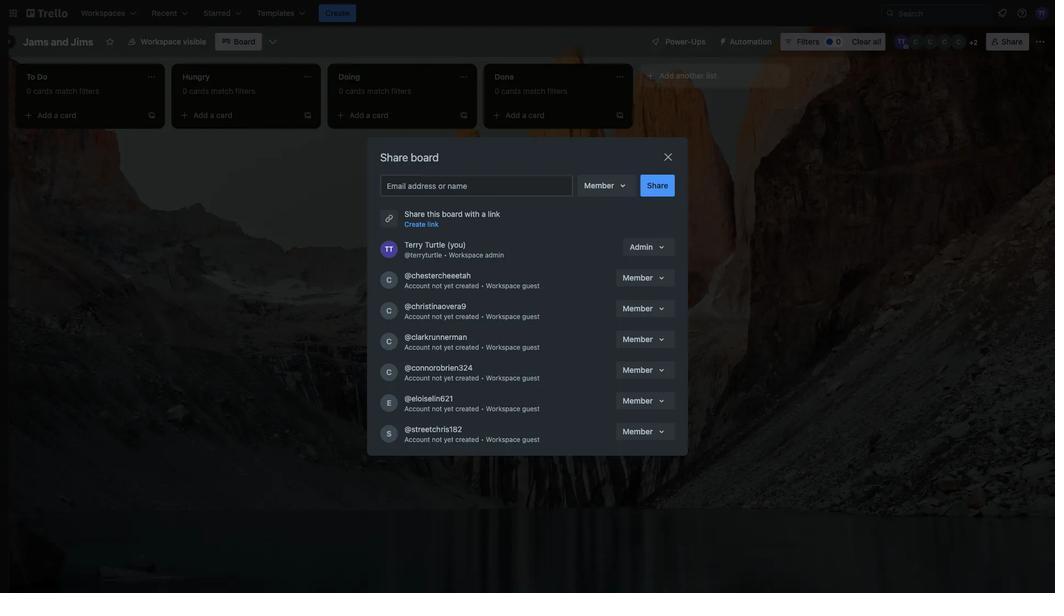 Task type: vqa. For each thing, say whether or not it's contained in the screenshot.
first match from left
yes



Task type: locate. For each thing, give the bounding box(es) containing it.
guest for @connorobrien324
[[522, 374, 540, 382]]

create
[[325, 9, 350, 18], [404, 220, 426, 228]]

0 horizontal spatial terry turtle (terryturtle) image
[[380, 241, 398, 258]]

add for 2nd add a card button from right
[[350, 111, 364, 120]]

3 created from the top
[[455, 343, 479, 351]]

guest inside @chestercheeetah account not yet created • workspace guest
[[522, 282, 540, 290]]

account inside @streetchris182 account not yet created • workspace guest
[[404, 436, 430, 444]]

5 account from the top
[[404, 405, 430, 413]]

all
[[873, 37, 881, 46]]

account inside @eloiselin621 account not yet created • workspace guest
[[404, 405, 430, 413]]

workspace inside @eloiselin621 account not yet created • workspace guest
[[486, 405, 520, 413]]

not inside @chestercheeetah account not yet created • workspace guest
[[432, 282, 442, 290]]

not inside @eloiselin621 account not yet created • workspace guest
[[432, 405, 442, 413]]

1 not from the top
[[432, 282, 442, 290]]

c down christinaovera9 (christinaovera9) icon
[[386, 337, 392, 346]]

c button
[[908, 34, 924, 49], [923, 34, 938, 49], [937, 34, 952, 49], [951, 34, 967, 49]]

chestercheeetah (chestercheeetah) image
[[908, 34, 924, 49], [380, 271, 398, 289]]

workspace
[[141, 37, 181, 46], [449, 251, 483, 259], [486, 282, 520, 290], [486, 313, 520, 320], [486, 343, 520, 351], [486, 374, 520, 382], [486, 405, 520, 413], [486, 436, 520, 444]]

account inside @clarkrunnerman account not yet created • workspace guest
[[404, 343, 430, 351]]

3 create from template… image from the left
[[459, 111, 468, 120]]

1 vertical spatial create
[[404, 220, 426, 228]]

• up @eloiselin621 account not yet created • workspace guest
[[481, 374, 484, 382]]

not down @streetchris182
[[432, 436, 442, 444]]

create link button
[[404, 219, 439, 230]]

yet down @streetchris182
[[444, 436, 454, 444]]

Search field
[[895, 5, 991, 21]]

1 create from template… image from the left
[[147, 111, 156, 120]]

2 vertical spatial member button
[[616, 392, 675, 410]]

account down @christinaovera9
[[404, 313, 430, 320]]

board
[[411, 151, 439, 164], [442, 210, 463, 219]]

workspace inside @christinaovera9 account not yet created • workspace guest
[[486, 313, 520, 320]]

admin button
[[623, 239, 675, 256]]

account down @connorobrien324
[[404, 374, 430, 382]]

0 horizontal spatial share button
[[641, 175, 675, 197]]

1 0 cards match filters from the left
[[26, 87, 99, 96]]

• inside @streetchris182 account not yet created • workspace guest
[[481, 436, 484, 444]]

created inside @chestercheeetah account not yet created • workspace guest
[[455, 282, 479, 290]]

2 not from the top
[[432, 313, 442, 320]]

created up @christinaovera9 account not yet created • workspace guest
[[455, 282, 479, 290]]

yet inside @connorobrien324 account not yet created • workspace guest
[[444, 374, 454, 382]]

c up clarkrunnerman (clarkrunnerman) icon
[[386, 306, 392, 315]]

match
[[55, 87, 77, 96], [211, 87, 233, 96], [367, 87, 389, 96], [523, 87, 545, 96]]

chestercheeetah (chestercheeetah) image up christinaovera9 (christinaovera9) icon
[[380, 271, 398, 289]]

create from template… image for 2nd add a card button from right
[[459, 111, 468, 120]]

• inside @chestercheeetah account not yet created • workspace guest
[[481, 282, 484, 290]]

2 card from the left
[[216, 111, 233, 120]]

1 add a card from the left
[[37, 111, 76, 120]]

1 horizontal spatial create
[[404, 220, 426, 228]]

c right terry turtle (terryturtle) image
[[914, 38, 918, 46]]

• inside terry turtle (you) @terryturtle • workspace admin
[[444, 251, 447, 259]]

6 created from the top
[[455, 436, 479, 444]]

• down @eloiselin621 account not yet created • workspace guest
[[481, 436, 484, 444]]

another
[[676, 71, 704, 80]]

filters
[[79, 87, 99, 96], [235, 87, 255, 96], [391, 87, 411, 96], [547, 87, 568, 96]]

0 horizontal spatial board
[[411, 151, 439, 164]]

•
[[444, 251, 447, 259], [481, 282, 484, 290], [481, 313, 484, 320], [481, 343, 484, 351], [481, 374, 484, 382], [481, 405, 484, 413], [481, 436, 484, 444]]

workspace up @connorobrien324 account not yet created • workspace guest
[[486, 343, 520, 351]]

2 c button from the left
[[923, 34, 938, 49]]

0 horizontal spatial connorobrien324 (connorobrien324) image
[[380, 364, 398, 381]]

2 guest from the top
[[522, 313, 540, 320]]

share button down 0 notifications icon
[[986, 33, 1029, 51]]

3 yet from the top
[[444, 343, 454, 351]]

account down @streetchris182
[[404, 436, 430, 444]]

account for @streetchris182
[[404, 436, 430, 444]]

member
[[584, 181, 614, 190], [623, 273, 653, 282], [623, 304, 653, 313], [623, 335, 653, 344], [623, 366, 653, 375], [623, 397, 653, 406], [623, 427, 653, 436]]

2 account from the top
[[404, 313, 430, 320]]

4 yet from the top
[[444, 374, 454, 382]]

1 created from the top
[[455, 282, 479, 290]]

• inside @christinaovera9 account not yet created • workspace guest
[[481, 313, 484, 320]]

yet for @connorobrien324
[[444, 374, 454, 382]]

connorobrien324 (connorobrien324) image left +
[[951, 34, 967, 49]]

account
[[404, 282, 430, 290], [404, 313, 430, 320], [404, 343, 430, 351], [404, 374, 430, 382], [404, 405, 430, 413], [404, 436, 430, 444]]

guest
[[522, 282, 540, 290], [522, 313, 540, 320], [522, 343, 540, 351], [522, 374, 540, 382], [522, 405, 540, 413], [522, 436, 540, 444]]

1 vertical spatial terry turtle (terryturtle) image
[[380, 241, 398, 258]]

0 vertical spatial member button
[[616, 269, 675, 287]]

admin
[[630, 243, 653, 252]]

ups
[[691, 37, 706, 46]]

workspace down (you)
[[449, 251, 483, 259]]

5 yet from the top
[[444, 405, 454, 413]]

5 guest from the top
[[522, 405, 540, 413]]

workspace inside button
[[141, 37, 181, 46]]

0 horizontal spatial link
[[428, 220, 439, 228]]

yet inside @clarkrunnerman account not yet created • workspace guest
[[444, 343, 454, 351]]

c for bottommost connorobrien324 (connorobrien324) image
[[386, 368, 392, 377]]

3 card from the left
[[372, 111, 389, 120]]

• down turtle
[[444, 251, 447, 259]]

create inside share this board with a link create link
[[404, 220, 426, 228]]

member for @chestercheeetah
[[623, 273, 653, 282]]

created inside @streetchris182 account not yet created • workspace guest
[[455, 436, 479, 444]]

workspace inside @chestercheeetah account not yet created • workspace guest
[[486, 282, 520, 290]]

created up @eloiselin621 account not yet created • workspace guest
[[455, 374, 479, 382]]

link down the 'this'
[[428, 220, 439, 228]]

created up @clarkrunnerman account not yet created • workspace guest
[[455, 313, 479, 320]]

account down @eloiselin621
[[404, 405, 430, 413]]

0 for second add a card button
[[182, 87, 187, 96]]

0
[[836, 37, 841, 46], [26, 87, 31, 96], [182, 87, 187, 96], [339, 87, 343, 96], [495, 87, 499, 96]]

member for @eloiselin621
[[623, 397, 653, 406]]

1 vertical spatial share button
[[641, 175, 675, 197]]

guest inside @eloiselin621 account not yet created • workspace guest
[[522, 405, 540, 413]]

customize views image
[[267, 36, 278, 47]]

not down @chestercheeetah
[[432, 282, 442, 290]]

3 add a card from the left
[[350, 111, 389, 120]]

3 match from the left
[[367, 87, 389, 96]]

1 add a card button from the left
[[20, 107, 143, 124]]

c right christinaovera9 (christinaovera9) image on the right top of the page
[[942, 38, 947, 46]]

link
[[488, 210, 500, 219], [428, 220, 439, 228]]

member button for @eloiselin621
[[616, 392, 675, 410]]

e
[[387, 399, 391, 408]]

• for @streetchris182
[[481, 436, 484, 444]]

• inside @eloiselin621 account not yet created • workspace guest
[[481, 405, 484, 413]]

not down @clarkrunnerman at the bottom left of page
[[432, 343, 442, 351]]

workspace for @chestercheeetah
[[486, 282, 520, 290]]

4 match from the left
[[523, 87, 545, 96]]

create from template… image for second add a card button
[[303, 111, 312, 120]]

not inside @clarkrunnerman account not yet created • workspace guest
[[432, 343, 442, 351]]

2 match from the left
[[211, 87, 233, 96]]

account for @chestercheeetah
[[404, 282, 430, 290]]

@streetchris182
[[404, 425, 462, 434]]

@christinaovera9
[[404, 302, 466, 311]]

@eloiselin621 account not yet created • workspace guest
[[404, 394, 540, 413]]

4 add a card button from the left
[[488, 107, 611, 124]]

2 create from template… image from the left
[[303, 111, 312, 120]]

6 yet from the top
[[444, 436, 454, 444]]

1 c button from the left
[[908, 34, 924, 49]]

workspace for @christinaovera9
[[486, 313, 520, 320]]

created
[[455, 282, 479, 290], [455, 313, 479, 320], [455, 343, 479, 351], [455, 374, 479, 382], [455, 405, 479, 413], [455, 436, 479, 444]]

yet inside @streetchris182 account not yet created • workspace guest
[[444, 436, 454, 444]]

guest inside @connorobrien324 account not yet created • workspace guest
[[522, 374, 540, 382]]

member for @christinaovera9
[[623, 304, 653, 313]]

created inside @clarkrunnerman account not yet created • workspace guest
[[455, 343, 479, 351]]

created down @streetchris182
[[455, 436, 479, 444]]

add inside button
[[660, 71, 674, 80]]

+
[[970, 38, 974, 46]]

member for @connorobrien324
[[623, 366, 653, 375]]

workspace inside @clarkrunnerman account not yet created • workspace guest
[[486, 343, 520, 351]]

c for clarkrunnerman (clarkrunnerman) image
[[942, 38, 947, 46]]

1 member button from the top
[[616, 269, 675, 287]]

clear all
[[852, 37, 881, 46]]

created for @clarkrunnerman
[[455, 343, 479, 351]]

c down clarkrunnerman (clarkrunnerman) icon
[[386, 368, 392, 377]]

this
[[427, 210, 440, 219]]

2 created from the top
[[455, 313, 479, 320]]

link right with
[[488, 210, 500, 219]]

@chestercheeetah
[[404, 271, 471, 280]]

• up @clarkrunnerman account not yet created • workspace guest
[[481, 313, 484, 320]]

add a card for 2nd add a card button from right
[[350, 111, 389, 120]]

workspace up @eloiselin621 account not yet created • workspace guest
[[486, 374, 520, 382]]

4 created from the top
[[455, 374, 479, 382]]

not
[[432, 282, 442, 290], [432, 313, 442, 320], [432, 343, 442, 351], [432, 374, 442, 382], [432, 405, 442, 413], [432, 436, 442, 444]]

2 member button from the top
[[616, 362, 675, 379]]

add another list button
[[640, 64, 789, 88]]

3 filters from the left
[[391, 87, 411, 96]]

workspace up @streetchris182 account not yet created • workspace guest
[[486, 405, 520, 413]]

member button
[[578, 175, 636, 197], [616, 300, 675, 318], [616, 331, 675, 348], [616, 423, 675, 441]]

create inside button
[[325, 9, 350, 18]]

5 not from the top
[[432, 405, 442, 413]]

connorobrien324 (connorobrien324) image
[[951, 34, 967, 49], [380, 364, 398, 381]]

1 horizontal spatial board
[[442, 210, 463, 219]]

workspace down 'admin'
[[486, 282, 520, 290]]

jams
[[23, 36, 49, 48]]

workspace up @clarkrunnerman account not yet created • workspace guest
[[486, 313, 520, 320]]

member for @streetchris182
[[623, 427, 653, 436]]

not down @eloiselin621
[[432, 405, 442, 413]]

created inside @christinaovera9 account not yet created • workspace guest
[[455, 313, 479, 320]]

jims
[[71, 36, 93, 48]]

guest inside @streetchris182 account not yet created • workspace guest
[[522, 436, 540, 444]]

yet down @connorobrien324
[[444, 374, 454, 382]]

create button
[[319, 4, 356, 22]]

card for 1st add a card button from the right
[[528, 111, 545, 120]]

power-ups button
[[644, 33, 712, 51]]

workspace left the visible at the top of the page
[[141, 37, 181, 46]]

account down @clarkrunnerman at the bottom left of page
[[404, 343, 430, 351]]

card
[[60, 111, 76, 120], [216, 111, 233, 120], [372, 111, 389, 120], [528, 111, 545, 120]]

yet down @eloiselin621
[[444, 405, 454, 413]]

2 yet from the top
[[444, 313, 454, 320]]

add a card
[[37, 111, 76, 120], [193, 111, 233, 120], [350, 111, 389, 120], [506, 111, 545, 120]]

1 vertical spatial board
[[442, 210, 463, 219]]

1 card from the left
[[60, 111, 76, 120]]

2 add a card from the left
[[193, 111, 233, 120]]

0 cards match filters
[[26, 87, 99, 96], [182, 87, 255, 96], [339, 87, 411, 96], [495, 87, 568, 96]]

1 vertical spatial link
[[428, 220, 439, 228]]

filters
[[797, 37, 820, 46]]

terry turtle (terryturtle) image left terry
[[380, 241, 398, 258]]

cards
[[33, 87, 53, 96], [189, 87, 209, 96], [345, 87, 365, 96], [501, 87, 521, 96]]

3 c button from the left
[[937, 34, 952, 49]]

power-
[[665, 37, 691, 46]]

a
[[54, 111, 58, 120], [210, 111, 214, 120], [366, 111, 370, 120], [522, 111, 526, 120], [482, 210, 486, 219]]

c left clarkrunnerman (clarkrunnerman) image
[[928, 38, 933, 46]]

admin
[[485, 251, 504, 259]]

share button down close image
[[641, 175, 675, 197]]

created for @chestercheeetah
[[455, 282, 479, 290]]

0 vertical spatial share button
[[986, 33, 1029, 51]]

1 cards from the left
[[33, 87, 53, 96]]

automation
[[730, 37, 772, 46]]

1 horizontal spatial terry turtle (terryturtle) image
[[1035, 7, 1049, 20]]

0 horizontal spatial create
[[325, 9, 350, 18]]

@eloiselin621
[[404, 394, 453, 403]]

3 guest from the top
[[522, 343, 540, 351]]

share
[[1002, 37, 1023, 46], [380, 151, 408, 164], [647, 181, 668, 190], [404, 210, 425, 219]]

6 guest from the top
[[522, 436, 540, 444]]

account inside @connorobrien324 account not yet created • workspace guest
[[404, 374, 430, 382]]

0 vertical spatial connorobrien324 (connorobrien324) image
[[951, 34, 967, 49]]

yet inside @eloiselin621 account not yet created • workspace guest
[[444, 405, 454, 413]]

not inside @christinaovera9 account not yet created • workspace guest
[[432, 313, 442, 320]]

1 horizontal spatial link
[[488, 210, 500, 219]]

• up @streetchris182 account not yet created • workspace guest
[[481, 405, 484, 413]]

share board
[[380, 151, 439, 164]]

terry turtle (terryturtle) image right open information menu image
[[1035, 7, 1049, 20]]

jams and jims
[[23, 36, 93, 48]]

+ 2
[[970, 38, 978, 46]]

not for @christinaovera9
[[432, 313, 442, 320]]

close image
[[662, 151, 675, 164]]

board inside share this board with a link create link
[[442, 210, 463, 219]]

account for @eloiselin621
[[404, 405, 430, 413]]

yet down @clarkrunnerman at the bottom left of page
[[444, 343, 454, 351]]

created inside @connorobrien324 account not yet created • workspace guest
[[455, 374, 479, 382]]

@clarkrunnerman account not yet created • workspace guest
[[404, 333, 540, 351]]

card for fourth add a card button from right
[[60, 111, 76, 120]]

not inside @connorobrien324 account not yet created • workspace guest
[[432, 374, 442, 382]]

with
[[465, 210, 480, 219]]

created for @christinaovera9
[[455, 313, 479, 320]]

guest inside @clarkrunnerman account not yet created • workspace guest
[[522, 343, 540, 351]]

not down @connorobrien324
[[432, 374, 442, 382]]

workspace visible
[[141, 37, 206, 46]]

c
[[914, 38, 918, 46], [928, 38, 933, 46], [942, 38, 947, 46], [956, 38, 961, 46], [386, 276, 392, 285], [386, 306, 392, 315], [386, 337, 392, 346], [386, 368, 392, 377]]

yet inside @christinaovera9 account not yet created • workspace guest
[[444, 313, 454, 320]]

yet down @chestercheeetah
[[444, 282, 454, 290]]

• for @christinaovera9
[[481, 313, 484, 320]]

created inside @eloiselin621 account not yet created • workspace guest
[[455, 405, 479, 413]]

• up @connorobrien324 account not yet created • workspace guest
[[481, 343, 484, 351]]

workspace inside @connorobrien324 account not yet created • workspace guest
[[486, 374, 520, 382]]

• inside @connorobrien324 account not yet created • workspace guest
[[481, 374, 484, 382]]

match for 1st add a card button from the right
[[523, 87, 545, 96]]

account inside @christinaovera9 account not yet created • workspace guest
[[404, 313, 430, 320]]

5 created from the top
[[455, 405, 479, 413]]

member button
[[616, 269, 675, 287], [616, 362, 675, 379], [616, 392, 675, 410]]

1 horizontal spatial chestercheeetah (chestercheeetah) image
[[908, 34, 924, 49]]

show menu image
[[1035, 36, 1046, 47]]

2 cards from the left
[[189, 87, 209, 96]]

terry turtle (terryturtle) image
[[1035, 7, 1049, 20], [380, 241, 398, 258]]

4 add a card from the left
[[506, 111, 545, 120]]

guest for @streetchris182
[[522, 436, 540, 444]]

1 match from the left
[[55, 87, 77, 96]]

3 0 cards match filters from the left
[[339, 87, 411, 96]]

add a card button
[[20, 107, 143, 124], [176, 107, 299, 124], [332, 107, 455, 124], [488, 107, 611, 124]]

• inside @clarkrunnerman account not yet created • workspace guest
[[481, 343, 484, 351]]

not down @christinaovera9
[[432, 313, 442, 320]]

c for christinaovera9 (christinaovera9) image on the right top of the page
[[928, 38, 933, 46]]

yet
[[444, 282, 454, 290], [444, 313, 454, 320], [444, 343, 454, 351], [444, 374, 454, 382], [444, 405, 454, 413], [444, 436, 454, 444]]

Email address or name text field
[[387, 178, 571, 193]]

account inside @chestercheeetah account not yet created • workspace guest
[[404, 282, 430, 290]]

a for fourth add a card button from right
[[54, 111, 58, 120]]

1 vertical spatial chestercheeetah (chestercheeetah) image
[[380, 271, 398, 289]]

c up christinaovera9 (christinaovera9) icon
[[386, 276, 392, 285]]

not for @chestercheeetah
[[432, 282, 442, 290]]

c for the topmost chestercheeetah (chestercheeetah) icon
[[914, 38, 918, 46]]

share button
[[986, 33, 1029, 51], [641, 175, 675, 197]]

create from template… image
[[147, 111, 156, 120], [303, 111, 312, 120], [459, 111, 468, 120], [616, 111, 624, 120]]

Board name text field
[[18, 33, 99, 51]]

add a card for second add a card button
[[193, 111, 233, 120]]

4 not from the top
[[432, 374, 442, 382]]

4 guest from the top
[[522, 374, 540, 382]]

3 cards from the left
[[345, 87, 365, 96]]

yet inside @chestercheeetah account not yet created • workspace guest
[[444, 282, 454, 290]]

4 c button from the left
[[951, 34, 967, 49]]

1 vertical spatial member button
[[616, 362, 675, 379]]

account for @clarkrunnerman
[[404, 343, 430, 351]]

0 vertical spatial create
[[325, 9, 350, 18]]

guest inside @christinaovera9 account not yet created • workspace guest
[[522, 313, 540, 320]]

6 account from the top
[[404, 436, 430, 444]]

4 cards from the left
[[501, 87, 521, 96]]

workspace down @eloiselin621 account not yet created • workspace guest
[[486, 436, 520, 444]]

6 not from the top
[[432, 436, 442, 444]]

• up @christinaovera9 account not yet created • workspace guest
[[481, 282, 484, 290]]

4 card from the left
[[528, 111, 545, 120]]

3 account from the top
[[404, 343, 430, 351]]

• for @connorobrien324
[[481, 374, 484, 382]]

3 member button from the top
[[616, 392, 675, 410]]

add
[[660, 71, 674, 80], [37, 111, 52, 120], [193, 111, 208, 120], [350, 111, 364, 120], [506, 111, 520, 120]]

1 account from the top
[[404, 282, 430, 290]]

4 create from template… image from the left
[[616, 111, 624, 120]]

not inside @streetchris182 account not yet created • workspace guest
[[432, 436, 442, 444]]

created up @streetchris182 account not yet created • workspace guest
[[455, 405, 479, 413]]

a inside share this board with a link create link
[[482, 210, 486, 219]]

4 0 cards match filters from the left
[[495, 87, 568, 96]]

chestercheeetah (chestercheeetah) image left clarkrunnerman (clarkrunnerman) image
[[908, 34, 924, 49]]

@terryturtle
[[404, 251, 442, 259]]

c left +
[[956, 38, 961, 46]]

add a card for fourth add a card button from right
[[37, 111, 76, 120]]

yet down @christinaovera9
[[444, 313, 454, 320]]

created up @connorobrien324 account not yet created • workspace guest
[[455, 343, 479, 351]]

share this board with a link create link
[[404, 210, 500, 228]]

workspace inside @streetchris182 account not yet created • workspace guest
[[486, 436, 520, 444]]

1 yet from the top
[[444, 282, 454, 290]]

1 guest from the top
[[522, 282, 540, 290]]

star or unstar board image
[[105, 37, 114, 46]]

3 not from the top
[[432, 343, 442, 351]]

yet for @eloiselin621
[[444, 405, 454, 413]]

4 account from the top
[[404, 374, 430, 382]]

account down @chestercheeetah
[[404, 282, 430, 290]]

connorobrien324 (connorobrien324) image up e
[[380, 364, 398, 381]]



Task type: describe. For each thing, give the bounding box(es) containing it.
guest for @christinaovera9
[[522, 313, 540, 320]]

streetchris182 (streetchris182) image
[[380, 425, 398, 443]]

not for @connorobrien324
[[432, 374, 442, 382]]

(you)
[[447, 240, 466, 250]]

@connorobrien324 account not yet created • workspace guest
[[404, 364, 540, 382]]

create from template… image for 1st add a card button from the right
[[616, 111, 624, 120]]

eloiselin621 (eloiselin621) image
[[380, 395, 398, 412]]

cards for 2nd add a card button from right
[[345, 87, 365, 96]]

4 filters from the left
[[547, 87, 568, 96]]

add for fourth add a card button from right
[[37, 111, 52, 120]]

0 for fourth add a card button from right
[[26, 87, 31, 96]]

turtle
[[425, 240, 445, 250]]

yet for @clarkrunnerman
[[444, 343, 454, 351]]

1 horizontal spatial connorobrien324 (connorobrien324) image
[[951, 34, 967, 49]]

terry turtle (you) @terryturtle • workspace admin
[[404, 240, 504, 259]]

and
[[51, 36, 69, 48]]

account for @connorobrien324
[[404, 374, 430, 382]]

add for the add another list button
[[660, 71, 674, 80]]

workspace visible button
[[121, 33, 213, 51]]

member for @clarkrunnerman
[[623, 335, 653, 344]]

board link
[[215, 33, 262, 51]]

• for @chestercheeetah
[[481, 282, 484, 290]]

2 filters from the left
[[235, 87, 255, 96]]

cards for fourth add a card button from right
[[33, 87, 53, 96]]

member button for @christinaovera9
[[616, 300, 675, 318]]

add a card for 1st add a card button from the right
[[506, 111, 545, 120]]

@christinaovera9 account not yet created • workspace guest
[[404, 302, 540, 320]]

0 for 1st add a card button from the right
[[495, 87, 499, 96]]

clarkrunnerman (clarkrunnerman) image
[[937, 34, 952, 49]]

christinaovera9 (christinaovera9) image
[[380, 302, 398, 320]]

2 add a card button from the left
[[176, 107, 299, 124]]

guest for @clarkrunnerman
[[522, 343, 540, 351]]

workspace for @connorobrien324
[[486, 374, 520, 382]]

account for @christinaovera9
[[404, 313, 430, 320]]

@clarkrunnerman
[[404, 333, 467, 342]]

list
[[706, 71, 717, 80]]

1 vertical spatial connorobrien324 (connorobrien324) image
[[380, 364, 398, 381]]

created for @eloiselin621
[[455, 405, 479, 413]]

cards for second add a card button
[[189, 87, 209, 96]]

workspace for @streetchris182
[[486, 436, 520, 444]]

0 vertical spatial board
[[411, 151, 439, 164]]

card for 2nd add a card button from right
[[372, 111, 389, 120]]

c for the leftmost chestercheeetah (chestercheeetah) icon
[[386, 276, 392, 285]]

• for @eloiselin621
[[481, 405, 484, 413]]

guest for @chestercheeetah
[[522, 282, 540, 290]]

c for rightmost connorobrien324 (connorobrien324) image
[[956, 38, 961, 46]]

terry turtle (terryturtle) image
[[894, 34, 909, 49]]

member button for @chestercheeetah
[[616, 269, 675, 287]]

a for second add a card button
[[210, 111, 214, 120]]

match for 2nd add a card button from right
[[367, 87, 389, 96]]

member button for @connorobrien324
[[616, 362, 675, 379]]

0 horizontal spatial chestercheeetah (chestercheeetah) image
[[380, 271, 398, 289]]

match for fourth add a card button from right
[[55, 87, 77, 96]]

add another list
[[660, 71, 717, 80]]

c for christinaovera9 (christinaovera9) icon
[[386, 306, 392, 315]]

0 notifications image
[[996, 7, 1009, 20]]

guest for @eloiselin621
[[522, 405, 540, 413]]

workspace for @clarkrunnerman
[[486, 343, 520, 351]]

0 vertical spatial terry turtle (terryturtle) image
[[1035, 7, 1049, 20]]

workspace inside terry turtle (you) @terryturtle • workspace admin
[[449, 251, 483, 259]]

2
[[974, 38, 978, 46]]

match for second add a card button
[[211, 87, 233, 96]]

automation button
[[715, 33, 778, 51]]

open information menu image
[[1017, 8, 1028, 19]]

@streetchris182 account not yet created • workspace guest
[[404, 425, 540, 444]]

a for 2nd add a card button from right
[[366, 111, 370, 120]]

• for @clarkrunnerman
[[481, 343, 484, 351]]

search image
[[886, 9, 895, 18]]

2 0 cards match filters from the left
[[182, 87, 255, 96]]

switch to… image
[[8, 8, 19, 19]]

terry
[[404, 240, 423, 250]]

primary element
[[0, 0, 1055, 26]]

clear
[[852, 37, 871, 46]]

@connorobrien324
[[404, 364, 473, 373]]

sm image
[[715, 33, 730, 48]]

created for @connorobrien324
[[455, 374, 479, 382]]

create from template… image for fourth add a card button from right
[[147, 111, 156, 120]]

visible
[[183, 37, 206, 46]]

@chestercheeetah account not yet created • workspace guest
[[404, 271, 540, 290]]

member button for @clarkrunnerman
[[616, 331, 675, 348]]

not for @streetchris182
[[432, 436, 442, 444]]

add for second add a card button
[[193, 111, 208, 120]]

yet for @chestercheeetah
[[444, 282, 454, 290]]

not for @clarkrunnerman
[[432, 343, 442, 351]]

0 vertical spatial link
[[488, 210, 500, 219]]

share inside share this board with a link create link
[[404, 210, 425, 219]]

a for 1st add a card button from the right
[[522, 111, 526, 120]]

workspace for @eloiselin621
[[486, 405, 520, 413]]

s
[[387, 430, 392, 439]]

add for 1st add a card button from the right
[[506, 111, 520, 120]]

yet for @streetchris182
[[444, 436, 454, 444]]

1 horizontal spatial share button
[[986, 33, 1029, 51]]

clear all button
[[848, 33, 886, 51]]

0 vertical spatial chestercheeetah (chestercheeetah) image
[[908, 34, 924, 49]]

yet for @christinaovera9
[[444, 313, 454, 320]]

card for second add a card button
[[216, 111, 233, 120]]

power-ups
[[665, 37, 706, 46]]

3 add a card button from the left
[[332, 107, 455, 124]]

1 filters from the left
[[79, 87, 99, 96]]

board
[[234, 37, 255, 46]]

member button for @streetchris182
[[616, 423, 675, 441]]

christinaovera9 (christinaovera9) image
[[923, 34, 938, 49]]

c for clarkrunnerman (clarkrunnerman) icon
[[386, 337, 392, 346]]

clarkrunnerman (clarkrunnerman) image
[[380, 333, 398, 351]]

cards for 1st add a card button from the right
[[501, 87, 521, 96]]

not for @eloiselin621
[[432, 405, 442, 413]]

created for @streetchris182
[[455, 436, 479, 444]]

0 for 2nd add a card button from right
[[339, 87, 343, 96]]



